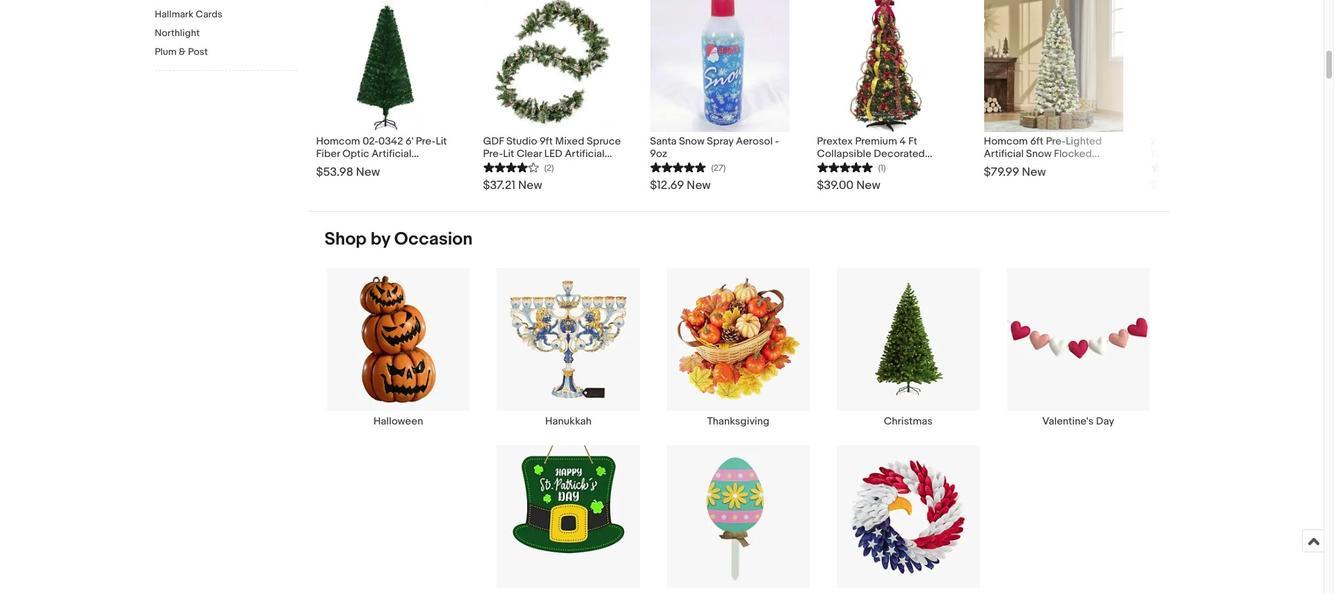 Task type: locate. For each thing, give the bounding box(es) containing it.
9oz
[[650, 147, 667, 160]]

christmas
[[1196, 135, 1244, 148], [316, 160, 365, 173], [483, 160, 532, 173], [884, 415, 933, 428]]

valentine's day link
[[993, 268, 1163, 428]]

new down (27) link
[[687, 178, 711, 192]]

aerosol
[[736, 135, 773, 148]]

(2)
[[544, 162, 554, 174]]

new down 4.1 out of 5 stars image
[[1188, 178, 1212, 192]]

0 vertical spatial tree
[[1247, 135, 1267, 148]]

lit inside homcom 02-0342 6' pre-lit fiber optic artificial christmas tree - green
[[436, 135, 447, 148]]

$79.99 new
[[984, 165, 1046, 179]]

santa
[[650, 135, 677, 148]]

hallmark
[[155, 8, 194, 20]]

spray
[[707, 135, 734, 148]]

northlight link
[[155, 27, 297, 40]]

prextex premium 4 ft collapsible decorated christmas tree w/ lights pop-up image
[[823, 0, 950, 132]]

ft
[[1159, 135, 1170, 148]]

1 vertical spatial tree
[[367, 160, 388, 173]]

halloween
[[374, 415, 423, 428]]

artificial
[[372, 147, 411, 160], [565, 147, 605, 160]]

santa snow spray aerosol - 9oz link
[[650, 132, 789, 160]]

pvc
[[1172, 135, 1193, 148]]

0 horizontal spatial -
[[390, 160, 394, 173]]

new down (2) 'link' at left
[[518, 178, 542, 192]]

1 artificial from the left
[[372, 147, 411, 160]]

pre- inside homcom 02-0342 6' pre-lit fiber optic artificial christmas tree - green
[[416, 135, 436, 148]]

new
[[356, 165, 380, 179], [1022, 165, 1046, 179], [518, 178, 542, 192], [687, 178, 711, 192], [856, 178, 880, 192], [1188, 178, 1212, 192]]

lit left clear
[[503, 147, 514, 160]]

- inside 'santa snow spray aerosol - 9oz'
[[775, 135, 779, 148]]

0 horizontal spatial tree
[[367, 160, 388, 173]]

pre-
[[416, 135, 436, 148], [483, 147, 503, 160]]

new right $79.99
[[1022, 165, 1046, 179]]

plum & post link
[[155, 46, 297, 59]]

homcom 02-0342 6' pre-lit fiber optic artificial christmas tree - green
[[316, 135, 447, 173]]

0 horizontal spatial pre-
[[416, 135, 436, 148]]

(1) link
[[817, 160, 886, 174]]

new down (1)
[[856, 178, 880, 192]]

white
[[1151, 147, 1178, 160]]

1 horizontal spatial pre-
[[483, 147, 503, 160]]

shop by occasion
[[325, 229, 473, 250]]

lit
[[436, 135, 447, 148], [503, 147, 514, 160]]

0 horizontal spatial lit
[[436, 135, 447, 148]]

occasion
[[394, 229, 473, 250]]

6'
[[405, 135, 413, 148]]

0 horizontal spatial artificial
[[372, 147, 411, 160]]

pre- left studio
[[483, 147, 503, 160]]

1 horizontal spatial lit
[[503, 147, 514, 160]]

artificial inside homcom 02-0342 6' pre-lit fiber optic artificial christmas tree - green
[[372, 147, 411, 160]]

tree inside 2 ft pvc christmas tree - white
[[1247, 135, 1267, 148]]

valentine's day
[[1042, 415, 1114, 428]]

-
[[775, 135, 779, 148], [1270, 135, 1274, 148], [390, 160, 394, 173]]

new down optic
[[356, 165, 380, 179]]

homcom 02-0342 6' pre-lit fiber optic artificial christmas tree - green link
[[316, 132, 455, 173]]

2 ft pvc christmas tree - white
[[1151, 135, 1274, 160]]

new for $37.21 new
[[518, 178, 542, 192]]

pre- right 6'
[[416, 135, 436, 148]]

$37.21
[[483, 178, 515, 192]]

1 horizontal spatial -
[[775, 135, 779, 148]]

tree
[[1247, 135, 1267, 148], [367, 160, 388, 173]]

santa snow spray aerosol - 9oz image
[[650, 0, 789, 132]]

lit right 6'
[[436, 135, 447, 148]]

shop
[[325, 229, 367, 250]]

2 ft pvc christmas tree - white link
[[1151, 132, 1290, 160]]

- inside homcom 02-0342 6' pre-lit fiber optic artificial christmas tree - green
[[390, 160, 394, 173]]

1 horizontal spatial artificial
[[565, 147, 605, 160]]

(27)
[[711, 162, 726, 174]]

$53.98
[[316, 165, 353, 179]]

$12.69 new
[[650, 178, 711, 192]]

fiber
[[316, 147, 340, 160]]

(1)
[[878, 162, 886, 174]]

homcom 6ft pre-lighted artificial snow flocked christmas tree with warm white led lights - green/white image
[[984, 0, 1123, 132]]

christmas inside homcom 02-0342 6' pre-lit fiber optic artificial christmas tree - green
[[316, 160, 365, 173]]

green
[[397, 160, 427, 173]]

2 horizontal spatial -
[[1270, 135, 1274, 148]]

2 artificial from the left
[[565, 147, 605, 160]]

mixed
[[555, 135, 584, 148]]

$79.99
[[984, 165, 1019, 179]]

gdf studio 9ft mixed spruce pre-lit clear led artificial christmas garland link
[[483, 132, 622, 173]]

$37.21 new
[[483, 178, 542, 192]]

hanukkah
[[545, 415, 592, 428]]

clear
[[517, 147, 542, 160]]

$13.50
[[1151, 178, 1186, 192]]

hallmark cards northlight plum & post
[[155, 8, 223, 58]]

1 horizontal spatial tree
[[1247, 135, 1267, 148]]

plum
[[155, 46, 177, 58]]



Task type: describe. For each thing, give the bounding box(es) containing it.
homcom 02-0342 6' pre-lit fiber optic artificial christmas tree - green image
[[316, 0, 455, 132]]

artificial inside gdf studio 9ft mixed spruce pre-lit clear led artificial christmas garland
[[565, 147, 605, 160]]

(2) link
[[483, 160, 554, 174]]

optic
[[342, 147, 369, 160]]

cards
[[196, 8, 223, 20]]

post
[[188, 46, 208, 58]]

garland
[[534, 160, 572, 173]]

2
[[1151, 135, 1157, 148]]

$53.98 new
[[316, 165, 380, 179]]

9ft
[[540, 135, 553, 148]]

northlight
[[155, 27, 200, 39]]

new for $12.69 new
[[687, 178, 711, 192]]

hallmark cards link
[[155, 8, 297, 22]]

- inside 2 ft pvc christmas tree - white
[[1270, 135, 1274, 148]]

thanksgiving
[[707, 415, 769, 428]]

gdf studio 9ft mixed spruce pre-lit clear led artificial christmas garland image
[[483, 0, 622, 132]]

day
[[1096, 415, 1114, 428]]

christmas inside gdf studio 9ft mixed spruce pre-lit clear led artificial christmas garland
[[483, 160, 532, 173]]

halloween link
[[313, 268, 483, 428]]

snow
[[679, 135, 705, 148]]

hanukkah link
[[483, 268, 653, 428]]

valentine's
[[1042, 415, 1094, 428]]

02-
[[363, 135, 378, 148]]

santa snow spray aerosol - 9oz
[[650, 135, 779, 160]]

new for $53.98 new
[[356, 165, 380, 179]]

pre- inside gdf studio 9ft mixed spruce pre-lit clear led artificial christmas garland
[[483, 147, 503, 160]]

5 out of 5 stars image
[[817, 160, 873, 174]]

(27) link
[[650, 160, 726, 174]]

$13.50 new
[[1151, 178, 1212, 192]]

new for $13.50 new
[[1188, 178, 1212, 192]]

lit inside gdf studio 9ft mixed spruce pre-lit clear led artificial christmas garland
[[503, 147, 514, 160]]

&
[[179, 46, 186, 58]]

gdf
[[483, 135, 504, 148]]

new for $39.00 new
[[856, 178, 880, 192]]

thanksgiving link
[[653, 268, 823, 428]]

gdf studio 9ft mixed spruce pre-lit clear led artificial christmas garland
[[483, 135, 621, 173]]

$39.00
[[817, 178, 854, 192]]

homcom
[[316, 135, 360, 148]]

0342
[[378, 135, 403, 148]]

by
[[371, 229, 390, 250]]

$39.00 new
[[817, 178, 880, 192]]

led
[[544, 147, 562, 160]]

studio
[[506, 135, 537, 148]]

4 out of 5 stars image
[[483, 160, 539, 174]]

4.1 out of 5 stars image
[[1151, 160, 1207, 174]]

new for $79.99 new
[[1022, 165, 1046, 179]]

4.8 out of 5 stars image
[[650, 160, 706, 174]]

$12.69
[[650, 178, 684, 192]]

tree inside homcom 02-0342 6' pre-lit fiber optic artificial christmas tree - green
[[367, 160, 388, 173]]

christmas inside 2 ft pvc christmas tree - white
[[1196, 135, 1244, 148]]

spruce
[[587, 135, 621, 148]]

christmas link
[[823, 268, 993, 428]]



Task type: vqa. For each thing, say whether or not it's contained in the screenshot.
Garland
yes



